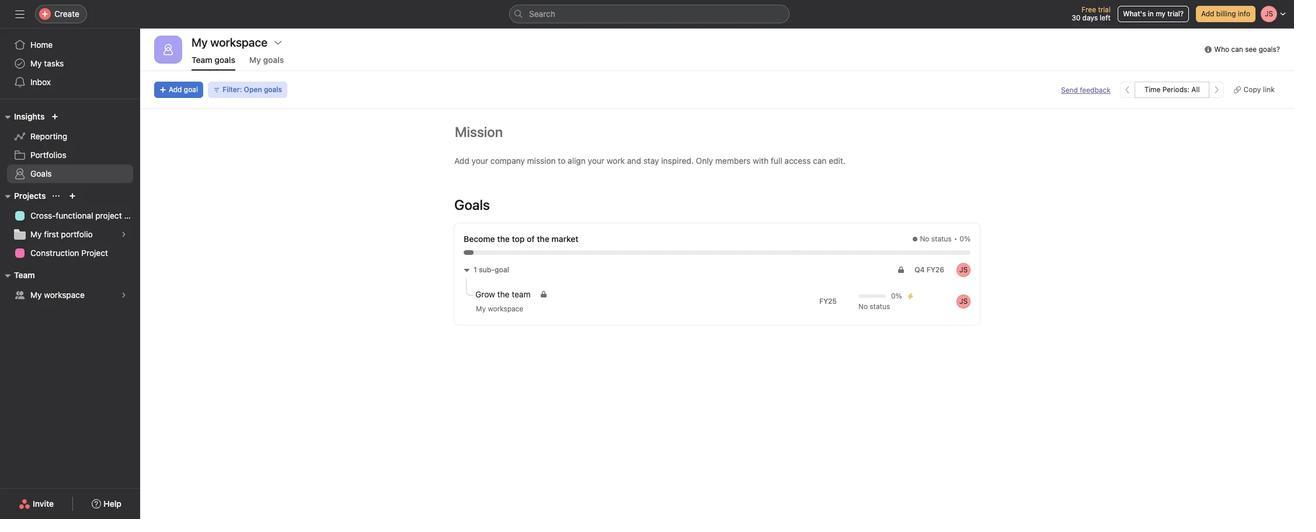 Task type: vqa. For each thing, say whether or not it's contained in the screenshot.
the search list box
yes



Task type: locate. For each thing, give the bounding box(es) containing it.
1 vertical spatial team
[[14, 270, 35, 280]]

add goal button
[[154, 82, 203, 98]]

0 vertical spatial js
[[959, 266, 968, 274]]

your
[[472, 156, 488, 166], [588, 156, 604, 166]]

construction project link
[[7, 244, 133, 263]]

search
[[529, 9, 555, 19]]

1 vertical spatial can
[[813, 156, 827, 166]]

my first portfolio link
[[7, 225, 133, 244]]

1 horizontal spatial can
[[1231, 45, 1243, 54]]

my
[[249, 55, 261, 65], [30, 58, 42, 68], [30, 229, 42, 239], [30, 290, 42, 300], [476, 305, 486, 314]]

new image
[[52, 113, 59, 120]]

can left 'see'
[[1231, 45, 1243, 54]]

add left filter:
[[169, 85, 182, 94]]

the for team
[[497, 290, 510, 300]]

send feedback link
[[1061, 85, 1111, 95]]

add billing info button
[[1196, 6, 1256, 22]]

company
[[490, 156, 525, 166]]

search list box
[[509, 5, 790, 23]]

goal up grow the team
[[495, 266, 509, 274]]

0 vertical spatial status
[[931, 235, 952, 244]]

1 horizontal spatial workspace
[[488, 305, 523, 314]]

my workspace button
[[471, 304, 543, 315]]

search button
[[509, 5, 790, 23]]

my workspace
[[192, 36, 267, 49]]

help button
[[84, 494, 129, 515]]

0%
[[960, 235, 971, 244], [891, 292, 902, 301]]

0 vertical spatial can
[[1231, 45, 1243, 54]]

1 horizontal spatial no status
[[920, 235, 952, 244]]

time
[[1144, 85, 1161, 94]]

0 vertical spatial no
[[920, 235, 929, 244]]

copy
[[1244, 85, 1261, 94]]

2 js from the top
[[959, 297, 968, 306]]

1 horizontal spatial my workspace
[[476, 305, 523, 314]]

workspace down construction project link
[[44, 290, 85, 300]]

full
[[771, 156, 782, 166]]

1 horizontal spatial no
[[920, 235, 929, 244]]

1 horizontal spatial add
[[454, 156, 469, 166]]

0 vertical spatial my workspace
[[30, 290, 85, 300]]

to
[[558, 156, 566, 166]]

no status right fy25 dropdown button
[[858, 302, 890, 311]]

copy link button
[[1229, 82, 1280, 98]]

add for add your company mission to align your work and stay inspired. only members with full access can edit.
[[454, 156, 469, 166]]

goals right open
[[264, 85, 282, 94]]

goals down the my workspace
[[214, 55, 235, 65]]

1 horizontal spatial team
[[192, 55, 212, 65]]

goals inside my goals link
[[263, 55, 284, 65]]

• 0%
[[954, 235, 971, 244]]

all
[[1191, 85, 1200, 94]]

1 sub-goal button
[[459, 262, 512, 279]]

add down mission title text field
[[454, 156, 469, 166]]

add inside button
[[1201, 9, 1214, 18]]

fy26
[[927, 266, 944, 274]]

add
[[1201, 9, 1214, 18], [169, 85, 182, 94], [454, 156, 469, 166]]

projects element
[[0, 186, 140, 265]]

filter: open goals button
[[208, 82, 287, 98]]

inbox
[[30, 77, 51, 87]]

2 vertical spatial add
[[454, 156, 469, 166]]

my down the team dropdown button
[[30, 290, 42, 300]]

free
[[1082, 5, 1096, 14]]

my down the grow
[[476, 305, 486, 314]]

status left •
[[931, 235, 952, 244]]

portfolio
[[61, 229, 93, 239]]

0 horizontal spatial goals
[[30, 169, 52, 179]]

add billing info
[[1201, 9, 1250, 18]]

add inside button
[[169, 85, 182, 94]]

0 horizontal spatial no status
[[858, 302, 890, 311]]

can left the 'edit.'
[[813, 156, 827, 166]]

your left 'company'
[[472, 156, 488, 166]]

home link
[[7, 36, 133, 54]]

time periods: all button
[[1134, 82, 1210, 98]]

0 vertical spatial 0%
[[960, 235, 971, 244]]

my left tasks
[[30, 58, 42, 68]]

js
[[959, 266, 968, 274], [959, 297, 968, 306]]

insights button
[[0, 110, 45, 124]]

periods:
[[1163, 85, 1190, 94]]

construction
[[30, 248, 79, 258]]

1 vertical spatial status
[[870, 302, 890, 311]]

0 horizontal spatial workspace
[[44, 290, 85, 300]]

my inside 'link'
[[30, 229, 42, 239]]

goals down the portfolios
[[30, 169, 52, 179]]

team inside dropdown button
[[14, 270, 35, 280]]

team
[[192, 55, 212, 65], [14, 270, 35, 280]]

my goals link
[[249, 55, 284, 71]]

0 horizontal spatial goal
[[184, 85, 198, 94]]

my inside teams element
[[30, 290, 42, 300]]

status right fy25 dropdown button
[[870, 302, 890, 311]]

2 horizontal spatial add
[[1201, 9, 1214, 18]]

1 vertical spatial no
[[858, 302, 868, 311]]

the up my workspace dropdown button
[[497, 290, 510, 300]]

my workspace link
[[7, 286, 133, 305]]

goals inside team goals link
[[214, 55, 235, 65]]

the left "top"
[[497, 234, 510, 244]]

my inside the global element
[[30, 58, 42, 68]]

team button
[[0, 269, 35, 283]]

cross-
[[30, 211, 56, 221]]

0 horizontal spatial my workspace
[[30, 290, 85, 300]]

with
[[753, 156, 769, 166]]

no left •
[[920, 235, 929, 244]]

0 horizontal spatial status
[[870, 302, 890, 311]]

goals down "show options" icon
[[263, 55, 284, 65]]

fy25
[[819, 297, 837, 306]]

1 vertical spatial my workspace
[[476, 305, 523, 314]]

1 vertical spatial goal
[[495, 266, 509, 274]]

workspace down grow the team link
[[488, 305, 523, 314]]

link
[[1263, 85, 1275, 94]]

0 vertical spatial js button
[[957, 263, 971, 277]]

0 horizontal spatial your
[[472, 156, 488, 166]]

2 your from the left
[[588, 156, 604, 166]]

your right align
[[588, 156, 604, 166]]

1 vertical spatial workspace
[[488, 305, 523, 314]]

my workspace
[[30, 290, 85, 300], [476, 305, 523, 314]]

who can see goals?
[[1214, 45, 1280, 54]]

goals up become
[[454, 197, 490, 213]]

projects
[[14, 191, 46, 201]]

0 vertical spatial workspace
[[44, 290, 85, 300]]

tasks
[[44, 58, 64, 68]]

no right fy25 dropdown button
[[858, 302, 868, 311]]

goals for team goals
[[214, 55, 235, 65]]

1 vertical spatial js
[[959, 297, 968, 306]]

members
[[715, 156, 751, 166]]

0 vertical spatial no status
[[920, 235, 952, 244]]

0 vertical spatial team
[[192, 55, 212, 65]]

add left "billing"
[[1201, 9, 1214, 18]]

billing
[[1216, 9, 1236, 18]]

1 vertical spatial add
[[169, 85, 182, 94]]

goal down team goals link
[[184, 85, 198, 94]]

edit.
[[829, 156, 845, 166]]

team goals
[[192, 55, 235, 65]]

my workspace down grow the team
[[476, 305, 523, 314]]

0 vertical spatial add
[[1201, 9, 1214, 18]]

0 horizontal spatial team
[[14, 270, 35, 280]]

create button
[[35, 5, 87, 23]]

js button
[[957, 263, 971, 277], [957, 295, 971, 309]]

no status left •
[[920, 235, 952, 244]]

my left first in the left top of the page
[[30, 229, 42, 239]]

my tasks
[[30, 58, 64, 68]]

workspace
[[44, 290, 85, 300], [488, 305, 523, 314]]

no status
[[920, 235, 952, 244], [858, 302, 890, 311]]

1 horizontal spatial your
[[588, 156, 604, 166]]

0 horizontal spatial add
[[169, 85, 182, 94]]

see
[[1245, 45, 1257, 54]]

my inside dropdown button
[[476, 305, 486, 314]]

my workspace down construction
[[30, 290, 85, 300]]

insights element
[[0, 106, 140, 186]]

1 vertical spatial js button
[[957, 295, 971, 309]]

the
[[497, 234, 510, 244], [537, 234, 549, 244], [497, 290, 510, 300]]

global element
[[0, 29, 140, 99]]

team for team goals
[[192, 55, 212, 65]]

team down construction
[[14, 270, 35, 280]]

0 vertical spatial goal
[[184, 85, 198, 94]]

team down the my workspace
[[192, 55, 212, 65]]

align
[[568, 156, 586, 166]]

can
[[1231, 45, 1243, 54], [813, 156, 827, 166]]

0 vertical spatial goals
[[30, 169, 52, 179]]

1 vertical spatial 0%
[[891, 292, 902, 301]]

goals link
[[7, 165, 133, 183]]

1 horizontal spatial goals
[[454, 197, 490, 213]]

1 horizontal spatial goal
[[495, 266, 509, 274]]



Task type: describe. For each thing, give the bounding box(es) containing it.
who
[[1214, 45, 1229, 54]]

the for top
[[497, 234, 510, 244]]

info
[[1238, 9, 1250, 18]]

invite button
[[11, 494, 61, 515]]

0 horizontal spatial no
[[858, 302, 868, 311]]

my for my tasks link
[[30, 58, 42, 68]]

show options image
[[273, 38, 283, 47]]

copy link
[[1244, 85, 1275, 94]]

days
[[1082, 13, 1098, 22]]

add for add goal
[[169, 85, 182, 94]]

portfolios
[[30, 150, 66, 160]]

goals inside insights element
[[30, 169, 52, 179]]

trial?
[[1167, 9, 1184, 18]]

goals inside "filter: open goals" dropdown button
[[264, 85, 282, 94]]

my workspace inside dropdown button
[[476, 305, 523, 314]]

cross-functional project plan link
[[7, 207, 140, 225]]

my goals
[[249, 55, 284, 65]]

become
[[464, 234, 495, 244]]

first
[[44, 229, 59, 239]]

add your company mission to align your work and stay inspired. only members with full access can edit.
[[454, 156, 845, 166]]

1
[[474, 266, 477, 274]]

functional
[[56, 211, 93, 221]]

invite
[[33, 499, 54, 509]]

open
[[244, 85, 262, 94]]

add for add billing info
[[1201, 9, 1214, 18]]

grow the team
[[475, 290, 531, 300]]

goals for my goals
[[263, 55, 284, 65]]

market
[[551, 234, 578, 244]]

trial
[[1098, 5, 1111, 14]]

only
[[696, 156, 713, 166]]

of
[[527, 234, 535, 244]]

team goals link
[[192, 55, 235, 71]]

30
[[1072, 13, 1080, 22]]

help
[[104, 499, 121, 509]]

what's
[[1123, 9, 1146, 18]]

feedback
[[1080, 86, 1111, 94]]

plan
[[124, 211, 140, 221]]

1 vertical spatial goals
[[454, 197, 490, 213]]

my up open
[[249, 55, 261, 65]]

insights
[[14, 112, 45, 121]]

goal inside button
[[184, 85, 198, 94]]

portfolios link
[[7, 146, 133, 165]]

goals?
[[1259, 45, 1280, 54]]

filter:
[[222, 85, 242, 94]]

team
[[512, 290, 531, 300]]

the right of
[[537, 234, 549, 244]]

top
[[512, 234, 525, 244]]

my tasks link
[[7, 54, 133, 73]]

goal inside button
[[495, 266, 509, 274]]

my for my workspace link
[[30, 290, 42, 300]]

Mission title text field
[[447, 119, 506, 145]]

time periods: all
[[1144, 85, 1200, 94]]

1 js from the top
[[959, 266, 968, 274]]

my workspace inside teams element
[[30, 290, 85, 300]]

in
[[1148, 9, 1154, 18]]

my
[[1156, 9, 1166, 18]]

what's in my trial? button
[[1118, 6, 1189, 22]]

show options, current sort, top image
[[53, 193, 60, 200]]

0 horizontal spatial can
[[813, 156, 827, 166]]

workspace inside dropdown button
[[488, 305, 523, 314]]

q4 fy26
[[915, 266, 944, 274]]

filter: open goals
[[222, 85, 282, 94]]

q4
[[915, 266, 925, 274]]

teams element
[[0, 265, 140, 307]]

project
[[95, 211, 122, 221]]

1 horizontal spatial status
[[931, 235, 952, 244]]

projects button
[[0, 189, 46, 203]]

0 horizontal spatial 0%
[[891, 292, 902, 301]]

access
[[784, 156, 811, 166]]

fy25 button
[[814, 294, 851, 310]]

left
[[1100, 13, 1111, 22]]

1 js button from the top
[[957, 263, 971, 277]]

send feedback
[[1061, 86, 1111, 94]]

reporting
[[30, 131, 67, 141]]

hide sidebar image
[[15, 9, 25, 19]]

and
[[627, 156, 641, 166]]

mission
[[527, 156, 556, 166]]

grow the team link
[[475, 288, 540, 301]]

reporting link
[[7, 127, 133, 146]]

team for team
[[14, 270, 35, 280]]

workspace inside teams element
[[44, 290, 85, 300]]

add goal
[[169, 85, 198, 94]]

1 horizontal spatial 0%
[[960, 235, 971, 244]]

grow
[[475, 290, 495, 300]]

my for my first portfolio 'link'
[[30, 229, 42, 239]]

become the top of the market
[[464, 234, 578, 244]]

project
[[81, 248, 108, 258]]

home
[[30, 40, 53, 50]]

construction project
[[30, 248, 108, 258]]

see details, my workspace image
[[120, 292, 127, 299]]

2 js button from the top
[[957, 295, 971, 309]]

see details, my first portfolio image
[[120, 231, 127, 238]]

new project or portfolio image
[[69, 193, 76, 200]]

stay
[[643, 156, 659, 166]]

•
[[954, 235, 957, 244]]

my first portfolio
[[30, 229, 93, 239]]

create
[[54, 9, 79, 19]]

1 your from the left
[[472, 156, 488, 166]]

work
[[607, 156, 625, 166]]

inspired.
[[661, 156, 694, 166]]

q4 fy26 button
[[909, 262, 950, 279]]

1 vertical spatial no status
[[858, 302, 890, 311]]

cross-functional project plan
[[30, 211, 140, 221]]



